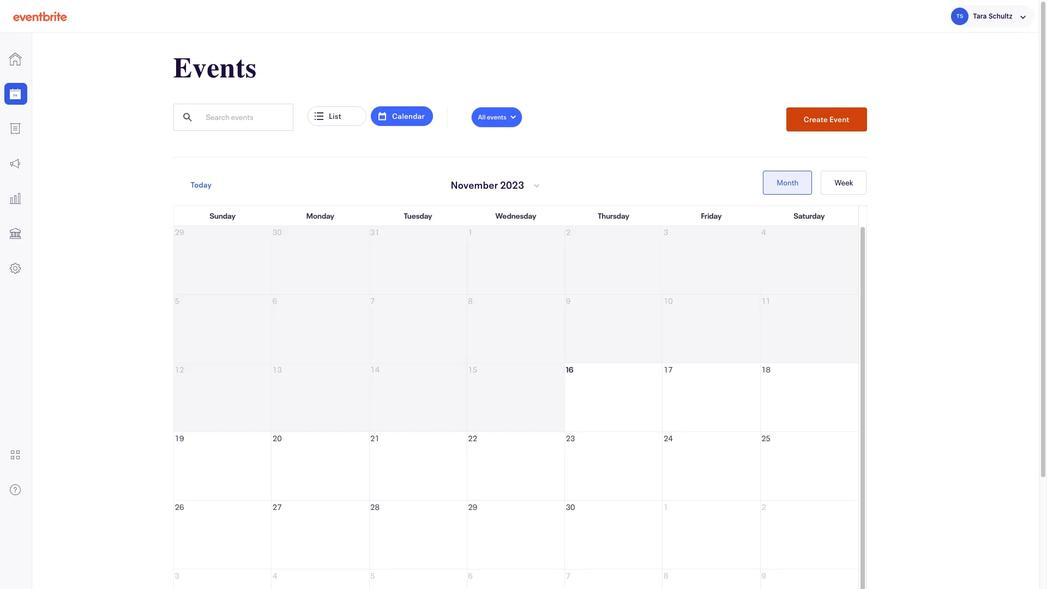 Task type: locate. For each thing, give the bounding box(es) containing it.
display default image inside orders text box
[[9, 122, 22, 135]]

0 horizontal spatial 3
[[175, 571, 179, 581]]

9
[[566, 296, 571, 306], [762, 571, 766, 581]]

Reporting text field
[[0, 188, 32, 210]]

display default image inside reporting text box
[[9, 192, 22, 205]]

1 horizontal spatial 4
[[762, 227, 766, 237]]

4
[[762, 227, 766, 237], [273, 571, 277, 581]]

29
[[175, 227, 184, 237], [468, 502, 477, 512]]

1 horizontal spatial 8
[[664, 571, 669, 581]]

16
[[566, 364, 574, 375]]

Finance text field
[[0, 223, 32, 244]]

Org Settings text field
[[0, 258, 32, 279]]

saturday
[[794, 211, 825, 221]]

0 vertical spatial 8
[[468, 296, 473, 306]]

display default image down finance text box
[[9, 262, 22, 275]]

1 horizontal spatial 30
[[566, 502, 575, 512]]

events
[[487, 113, 507, 121]]

0 vertical spatial 3
[[664, 227, 669, 237]]

tara schultz menu bar
[[936, 0, 1039, 32]]

display default image for reporting text box
[[9, 192, 22, 205]]

10
[[664, 296, 673, 306]]

5
[[175, 296, 179, 306], [370, 571, 375, 581]]

15
[[468, 364, 477, 375]]

3
[[664, 227, 669, 237], [175, 571, 179, 581]]

1 horizontal spatial 6
[[468, 571, 473, 581]]

2
[[566, 227, 571, 237], [762, 502, 766, 512]]

18
[[762, 364, 771, 375]]

4 display default image from the top
[[9, 227, 22, 240]]

0 vertical spatial 1
[[468, 227, 473, 237]]

21
[[370, 433, 380, 444]]

display default image up help center text box
[[9, 448, 22, 462]]

1 horizontal spatial 2
[[762, 502, 766, 512]]

display default image for orders text box
[[9, 122, 22, 135]]

8
[[468, 296, 473, 306], [664, 571, 669, 581]]

1
[[468, 227, 473, 237], [664, 502, 669, 512]]

0 horizontal spatial 8
[[468, 296, 473, 306]]

1 horizontal spatial 29
[[468, 502, 477, 512]]

1 vertical spatial 9
[[762, 571, 766, 581]]

display default image down the display active icon on the top of the page
[[9, 122, 22, 135]]

22
[[468, 433, 477, 444]]

27
[[273, 502, 282, 512]]

monday
[[307, 211, 334, 221]]

0 horizontal spatial 29
[[175, 227, 184, 237]]

14
[[370, 364, 380, 375]]

0 vertical spatial 7
[[370, 296, 375, 306]]

0 vertical spatial 6
[[273, 296, 277, 306]]

list
[[329, 111, 341, 121]]

display default image inside 'marketing' text field
[[9, 157, 22, 170]]

display active image
[[9, 87, 22, 100]]

display default image up reporting text box
[[9, 157, 22, 170]]

20
[[273, 433, 282, 444]]

0 vertical spatial 4
[[762, 227, 766, 237]]

create event
[[804, 114, 850, 124]]

wednesday
[[496, 211, 537, 221]]

display default image inside help center text box
[[9, 483, 22, 496]]

display default image up the display active icon on the top of the page
[[9, 52, 22, 65]]

1 vertical spatial 5
[[370, 571, 375, 581]]

12
[[175, 364, 184, 375]]

create
[[804, 114, 828, 124]]

1 vertical spatial 3
[[175, 571, 179, 581]]

0 horizontal spatial 1
[[468, 227, 473, 237]]

1 vertical spatial 29
[[468, 502, 477, 512]]

1 display default image from the top
[[9, 52, 22, 65]]

30
[[273, 227, 282, 237], [566, 502, 575, 512]]

eventbrite image
[[13, 11, 67, 22]]

3 display default image from the top
[[9, 448, 22, 462]]

1 horizontal spatial 1
[[664, 502, 669, 512]]

23
[[566, 433, 575, 444]]

1 vertical spatial 4
[[273, 571, 277, 581]]

1 vertical spatial 7
[[566, 571, 571, 581]]

1 horizontal spatial 7
[[566, 571, 571, 581]]

0 vertical spatial 30
[[273, 227, 282, 237]]

0 horizontal spatial 5
[[175, 296, 179, 306]]

display default image
[[9, 192, 22, 205], [9, 262, 22, 275], [9, 448, 22, 462], [9, 483, 22, 496]]

display default image up org settings text field
[[9, 227, 22, 240]]

0 horizontal spatial 9
[[566, 296, 571, 306]]

2 display default image from the top
[[9, 122, 22, 135]]

display default image inside "apps" text field
[[9, 448, 22, 462]]

display default image
[[9, 52, 22, 65], [9, 122, 22, 135], [9, 157, 22, 170], [9, 227, 22, 240]]

11
[[762, 296, 771, 306]]

1 display default image from the top
[[9, 192, 22, 205]]

7
[[370, 296, 375, 306], [566, 571, 571, 581]]

2 display default image from the top
[[9, 262, 22, 275]]

option group
[[763, 171, 867, 195]]

events
[[173, 52, 257, 85]]

1 horizontal spatial 3
[[664, 227, 669, 237]]

display default image down "apps" text field
[[9, 483, 22, 496]]

all
[[478, 113, 486, 121]]

display default image inside 'home' text field
[[9, 52, 22, 65]]

schultz
[[989, 12, 1013, 20]]

2023
[[500, 178, 524, 192]]

display default image up finance text box
[[9, 192, 22, 205]]

0 vertical spatial 2
[[566, 227, 571, 237]]

display default image inside org settings text field
[[9, 262, 22, 275]]

6
[[273, 296, 277, 306], [468, 571, 473, 581]]

Home text field
[[0, 48, 32, 70]]

28
[[370, 502, 380, 512]]

4 display default image from the top
[[9, 483, 22, 496]]

1 vertical spatial 1
[[664, 502, 669, 512]]

1 vertical spatial 8
[[664, 571, 669, 581]]

3 display default image from the top
[[9, 157, 22, 170]]

display default image inside finance text box
[[9, 227, 22, 240]]



Task type: vqa. For each thing, say whether or not it's contained in the screenshot.


Task type: describe. For each thing, give the bounding box(es) containing it.
month
[[777, 177, 799, 188]]

tara schultz
[[973, 12, 1013, 20]]

thursday
[[598, 211, 630, 221]]

1 horizontal spatial 5
[[370, 571, 375, 581]]

today button
[[173, 173, 229, 197]]

1 vertical spatial 6
[[468, 571, 473, 581]]

all events
[[478, 113, 507, 121]]

event
[[830, 114, 850, 124]]

13
[[273, 364, 282, 375]]

Help Center text field
[[0, 479, 32, 501]]

0 horizontal spatial 2
[[566, 227, 571, 237]]

0 horizontal spatial 4
[[273, 571, 277, 581]]

list button
[[308, 106, 367, 126]]

Search events text field
[[198, 105, 293, 130]]

0 horizontal spatial 7
[[370, 296, 375, 306]]

0 vertical spatial 5
[[175, 296, 179, 306]]

display default image for 'home' text field
[[9, 52, 22, 65]]

tuesday
[[404, 211, 432, 221]]

november 2023
[[451, 178, 524, 192]]

option group containing month
[[763, 171, 867, 195]]

0 vertical spatial 29
[[175, 227, 184, 237]]

26
[[175, 502, 184, 512]]

all events menu bar
[[471, 107, 523, 132]]

17
[[664, 364, 673, 375]]

1 vertical spatial 2
[[762, 502, 766, 512]]

25
[[762, 433, 771, 444]]

create event link
[[787, 107, 867, 131]]

display default image for "apps" text field
[[9, 448, 22, 462]]

week
[[835, 177, 854, 188]]

today
[[191, 179, 212, 190]]

1 vertical spatial 30
[[566, 502, 575, 512]]

all events link
[[471, 107, 523, 128]]

Marketing text field
[[0, 153, 32, 175]]

1 horizontal spatial 9
[[762, 571, 766, 581]]

19
[[175, 433, 184, 444]]

Events text field
[[0, 83, 32, 105]]

Orders text field
[[0, 118, 32, 140]]

24
[[664, 433, 673, 444]]

display default image for 'marketing' text field
[[9, 157, 22, 170]]

display default image for finance text box
[[9, 227, 22, 240]]

0 horizontal spatial 6
[[273, 296, 277, 306]]

0 vertical spatial 9
[[566, 296, 571, 306]]

tara
[[973, 12, 987, 20]]

friday
[[701, 211, 722, 221]]

31
[[370, 227, 380, 237]]

Apps text field
[[0, 444, 32, 466]]

november 2023 link
[[440, 170, 553, 200]]

0 horizontal spatial 30
[[273, 227, 282, 237]]

display default image for help center text box
[[9, 483, 22, 496]]

november
[[451, 178, 498, 192]]

display default image for org settings text field
[[9, 262, 22, 275]]

sunday
[[210, 211, 236, 221]]



